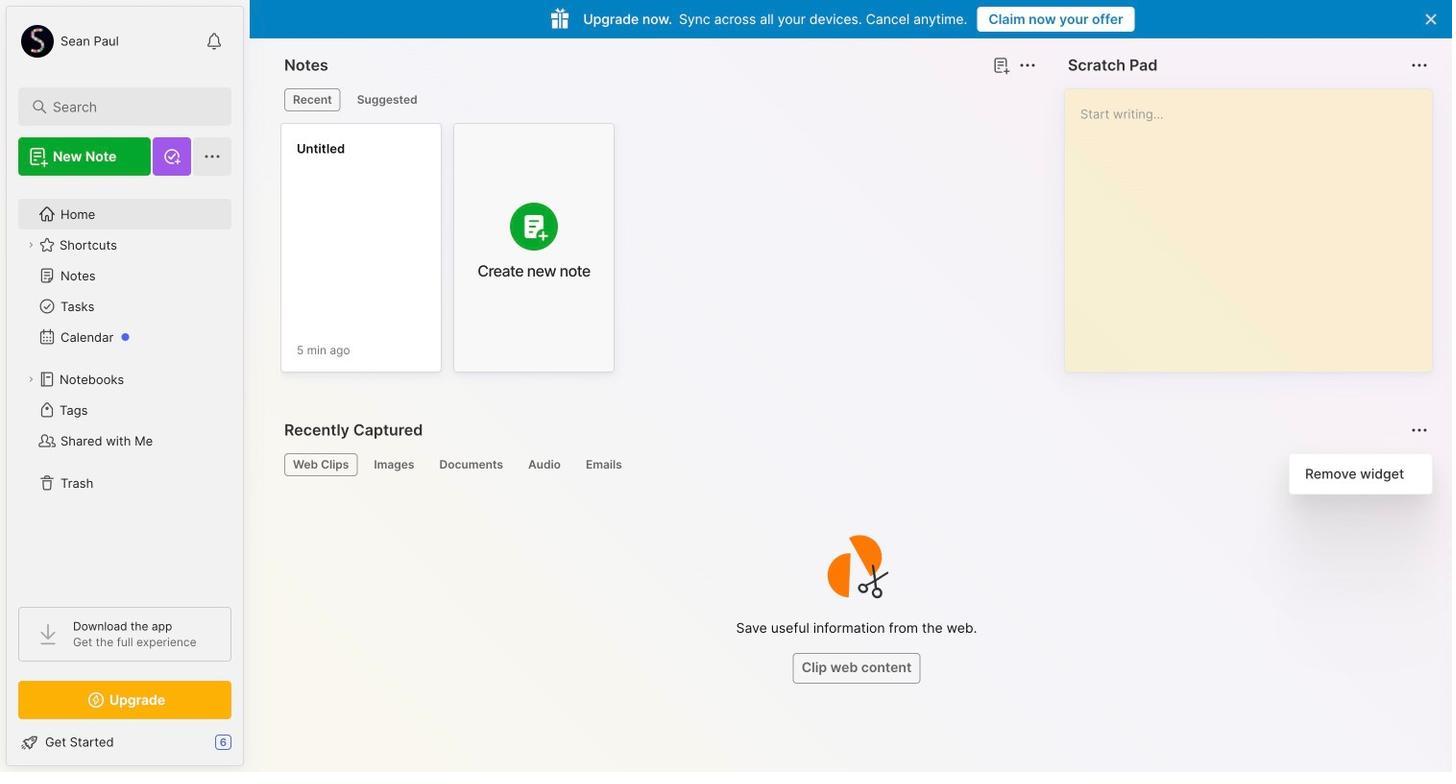 Task type: vqa. For each thing, say whether or not it's contained in the screenshot.
Lorem ipsum dolor sit amet, consectetur adipiscing elit. Proin alifuam eu nulla a tincidunt. Curabitur ut ligula magna. In hac habitasse platea dictumst. Fusce elementum lorem et auctor dignissim. Proin eget mi id urna euismod consectetur. Pellentesque porttitor ac urna quis fermentum: 0 cell
no



Task type: describe. For each thing, give the bounding box(es) containing it.
tree inside main element
[[7, 187, 243, 590]]

Help and Learning task checklist field
[[7, 727, 243, 758]]

main element
[[0, 0, 250, 772]]

2 tab list from the top
[[284, 453, 1425, 476]]

more actions image
[[1016, 54, 1039, 77]]

1 more actions image from the top
[[1408, 54, 1431, 77]]

Search text field
[[53, 98, 206, 116]]



Task type: locate. For each thing, give the bounding box(es) containing it.
tree
[[7, 187, 243, 590]]

1 vertical spatial tab list
[[284, 453, 1425, 476]]

tab
[[284, 88, 341, 111], [348, 88, 426, 111], [284, 453, 358, 476], [365, 453, 423, 476], [431, 453, 512, 476], [520, 453, 570, 476], [577, 453, 631, 476]]

tab list
[[284, 88, 1033, 111], [284, 453, 1425, 476]]

None search field
[[53, 95, 206, 118]]

1 vertical spatial more actions image
[[1408, 419, 1431, 442]]

Account field
[[18, 22, 119, 61]]

1 tab list from the top
[[284, 88, 1033, 111]]

Start writing… text field
[[1081, 89, 1431, 356]]

expand notebooks image
[[25, 374, 36, 385]]

0 vertical spatial tab list
[[284, 88, 1033, 111]]

2 more actions image from the top
[[1408, 419, 1431, 442]]

more actions image
[[1408, 54, 1431, 77], [1408, 419, 1431, 442]]

0 vertical spatial more actions image
[[1408, 54, 1431, 77]]

click to collapse image
[[243, 737, 257, 760]]

More actions field
[[1014, 52, 1041, 79], [1406, 52, 1433, 79], [1406, 417, 1433, 444]]

row group
[[280, 123, 626, 384]]

none search field inside main element
[[53, 95, 206, 118]]



